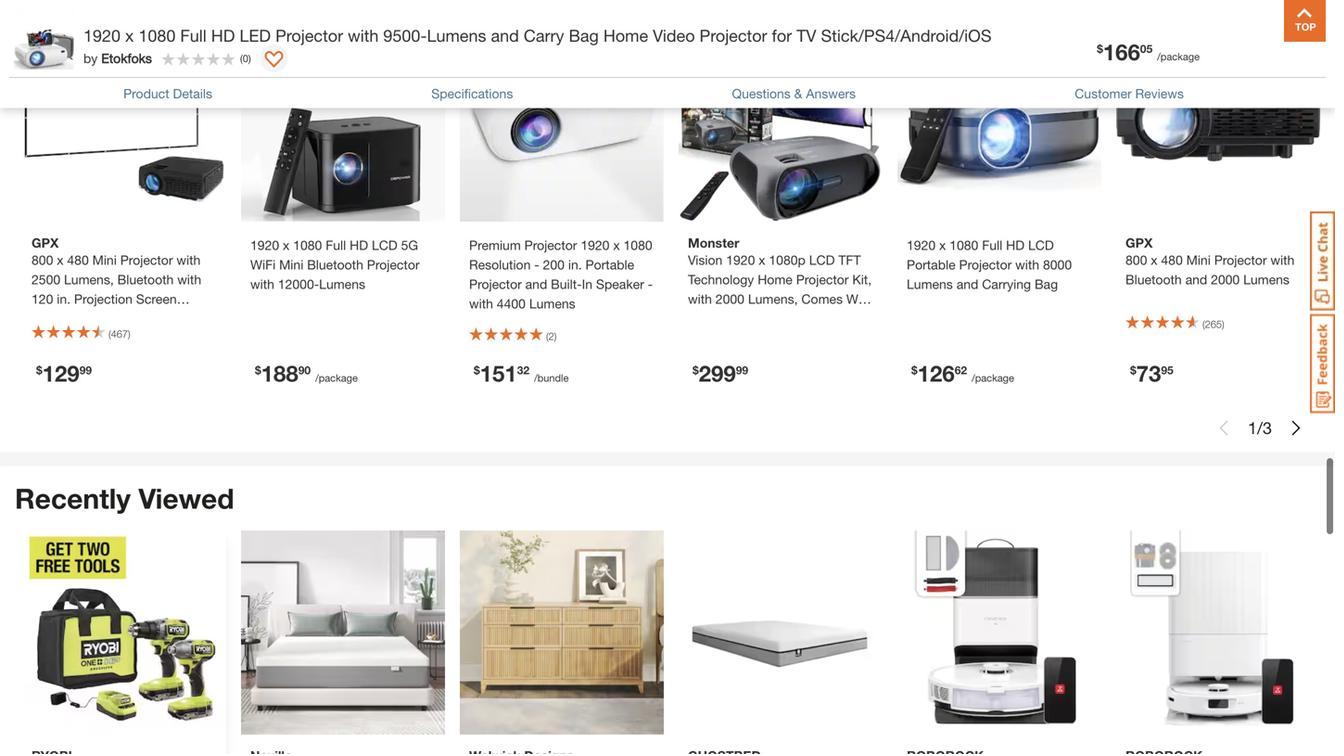 Task type: locate. For each thing, give the bounding box(es) containing it.
bluetooth up 95
[[1126, 272, 1182, 287]]

product details button
[[123, 84, 212, 103], [123, 84, 212, 103]]

188
[[261, 360, 298, 386]]

monster vision 1920 x 1080p lcd tft technology home projector kit, with 2000 lumens, comes with 120 inch screen/carrying case
[[688, 235, 873, 326]]

1 horizontal spatial 99
[[736, 363, 749, 376]]

x inside gpx 800 x 480 mini projector with 2500 lumens, bluetooth with 120 in. projection screen included
[[57, 252, 64, 267]]

$ inside the $ 126 62 /package
[[912, 363, 918, 376]]

with down technology on the right
[[688, 291, 712, 306]]

2000 inside monster vision 1920 x 1080p lcd tft technology home projector kit, with 2000 lumens, comes with 120 inch screen/carrying case
[[716, 291, 745, 306]]

2 99 from the left
[[736, 363, 749, 376]]

1920 up wifi
[[250, 237, 279, 253]]

mini up projection
[[92, 252, 117, 267]]

full up details
[[180, 26, 207, 45]]

bluetooth up 12000-
[[307, 257, 363, 272]]

gpx inside gpx 800 x 480 mini projector with bluetooth and 2000 lumens
[[1126, 235, 1153, 250]]

with left 4400
[[469, 296, 493, 311]]

( for 129
[[109, 328, 111, 340]]

1 horizontal spatial -
[[648, 276, 653, 292]]

151
[[480, 360, 517, 386]]

) down projection
[[128, 328, 130, 340]]

bag right carry
[[569, 26, 599, 45]]

(
[[240, 52, 243, 64], [1203, 318, 1205, 330], [109, 328, 111, 340], [546, 330, 549, 342]]

0 horizontal spatial lcd
[[372, 237, 398, 253]]

customer reviews
[[1075, 86, 1184, 101]]

with inside 1920 x 1080 full hd lcd portable projector with 8000 lumens and carrying bag
[[1016, 257, 1040, 272]]

- left 200
[[534, 257, 540, 272]]

) down led
[[248, 52, 251, 64]]

166
[[1103, 38, 1141, 65]]

/package inside the $ 126 62 /package
[[972, 372, 1015, 384]]

1080 inside premium projector 1920 x 1080 resolution - 200 in. portable projector and built-in speaker - with 4400 lumens
[[624, 237, 653, 253]]

)
[[248, 52, 251, 64], [1222, 318, 1225, 330], [128, 328, 130, 340], [554, 330, 557, 342]]

and left carrying
[[957, 276, 979, 292]]

projector up ( 265 )
[[1215, 252, 1267, 267]]

2 horizontal spatial full
[[982, 237, 1003, 253]]

0 horizontal spatial gpx
[[32, 235, 59, 250]]

1 horizontal spatial portable
[[907, 257, 956, 272]]

2 horizontal spatial bluetooth
[[1126, 272, 1182, 287]]

1920
[[83, 26, 121, 45], [250, 237, 279, 253], [581, 237, 610, 253], [907, 237, 936, 253], [726, 252, 755, 267]]

top button
[[1284, 0, 1326, 42]]

2 horizontal spatial mini
[[1187, 252, 1211, 267]]

1080 inside 1920 x 1080 full hd lcd 5g wifi mini bluetooth projector with 12000-lumens
[[293, 237, 322, 253]]

1 horizontal spatial gpx
[[1126, 235, 1153, 250]]

screen
[[136, 291, 177, 306]]

120 inside monster vision 1920 x 1080p lcd tft technology home projector kit, with 2000 lumens, comes with 120 inch screen/carrying case
[[688, 311, 710, 326]]

1 portable from the left
[[586, 257, 635, 272]]

480 inside gpx 800 x 480 mini projector with bluetooth and 2000 lumens
[[1162, 252, 1183, 267]]

projector up screen
[[120, 252, 173, 267]]

120 left inch
[[688, 311, 710, 326]]

1920 up in
[[581, 237, 610, 253]]

$ 188 90 /package
[[255, 360, 358, 386]]

0 horizontal spatial -
[[534, 257, 540, 272]]

included
[[32, 311, 82, 326]]

with down wifi
[[250, 276, 274, 292]]

1 99 from the left
[[79, 363, 92, 376]]

lcd inside monster vision 1920 x 1080p lcd tft technology home projector kit, with 2000 lumens, comes with 120 inch screen/carrying case
[[809, 252, 835, 267]]

questions
[[732, 86, 791, 101]]

$ 73 95
[[1131, 360, 1174, 386]]

32
[[517, 363, 530, 376]]

1 vertical spatial lumens,
[[748, 291, 798, 306]]

2000 up 265
[[1211, 272, 1240, 287]]

by
[[83, 51, 98, 66]]

lcd left tft
[[809, 252, 835, 267]]

full inside 1920 x 1080 full hd lcd 5g wifi mini bluetooth projector with 12000-lumens
[[326, 237, 346, 253]]

1 vertical spatial 2000
[[716, 291, 745, 306]]

0 horizontal spatial 99
[[79, 363, 92, 376]]

2000 up inch
[[716, 291, 745, 306]]

mini up 12000-
[[279, 257, 304, 272]]

2 horizontal spatial /package
[[1158, 51, 1200, 63]]

1 horizontal spatial mini
[[279, 257, 304, 272]]

800 up 2500
[[32, 252, 53, 267]]

lumens,
[[64, 272, 114, 287], [748, 291, 798, 306]]

1 horizontal spatial 2000
[[1211, 272, 1240, 287]]

1 horizontal spatial 800
[[1126, 252, 1148, 267]]

with left live chat 'image'
[[1271, 252, 1295, 267]]

99 inside $ 299 99
[[736, 363, 749, 376]]

$ for 129
[[36, 363, 42, 376]]

480
[[67, 252, 89, 267], [1162, 252, 1183, 267]]

gpx inside gpx 800 x 480 mini projector with 2500 lumens, bluetooth with 120 in. projection screen included
[[32, 235, 59, 250]]

x inside 1920 x 1080 full hd lcd 5g wifi mini bluetooth projector with 12000-lumens
[[283, 237, 290, 253]]

portable
[[586, 257, 635, 272], [907, 257, 956, 272]]

hd left led
[[211, 26, 235, 45]]

in. right 200
[[568, 257, 582, 272]]

lumens, up projection
[[64, 272, 114, 287]]

hd inside 1920 x 1080 full hd lcd 5g wifi mini bluetooth projector with 12000-lumens
[[350, 237, 368, 253]]

etokfoks
[[101, 51, 152, 66]]

carry
[[524, 26, 564, 45]]

mini inside gpx 800 x 480 mini projector with 2500 lumens, bluetooth with 120 in. projection screen included
[[92, 252, 117, 267]]

gpx
[[32, 235, 59, 250], [1126, 235, 1153, 250]]

with up carrying
[[1016, 257, 1040, 272]]

customer reviews button
[[1075, 84, 1184, 103], [1075, 84, 1184, 103]]

mini inside gpx 800 x 480 mini projector with bluetooth and 2000 lumens
[[1187, 252, 1211, 267]]

home down 1080p
[[758, 272, 793, 287]]

vision
[[688, 252, 723, 267]]

$ 126 62 /package
[[912, 360, 1015, 386]]

lumens inside 1920 x 1080 full hd lcd 5g wifi mini bluetooth projector with 12000-lumens
[[319, 276, 365, 292]]

lumens, up screen/carrying
[[748, 291, 798, 306]]

bluetooth up screen
[[117, 272, 174, 287]]

projector up 200
[[525, 237, 577, 253]]

0 vertical spatial bag
[[569, 26, 599, 45]]

0 horizontal spatial 480
[[67, 252, 89, 267]]

2000
[[1211, 272, 1240, 287], [716, 291, 745, 306]]

$ inside $ 188 90 /package
[[255, 363, 261, 376]]

$ for 166
[[1097, 42, 1103, 55]]

800
[[32, 252, 53, 267], [1126, 252, 1148, 267]]

gpx for 129
[[32, 235, 59, 250]]

120 down 2500
[[32, 291, 53, 306]]

99
[[79, 363, 92, 376], [736, 363, 749, 376]]

( down projection
[[109, 328, 111, 340]]

projector down 5g
[[367, 257, 420, 272]]

480 inside gpx 800 x 480 mini projector with 2500 lumens, bluetooth with 120 in. projection screen included
[[67, 252, 89, 267]]

lumens
[[427, 26, 486, 45], [1244, 272, 1290, 287], [319, 276, 365, 292], [907, 276, 953, 292], [529, 296, 576, 311]]

this is the first slide image
[[1217, 420, 1232, 435]]

1 vertical spatial in.
[[57, 291, 71, 306]]

bluetooth inside 1920 x 1080 full hd lcd 5g wifi mini bluetooth projector with 12000-lumens
[[307, 257, 363, 272]]

in. up included
[[57, 291, 71, 306]]

in.
[[568, 257, 582, 272], [57, 291, 71, 306]]

1 horizontal spatial lcd
[[809, 252, 835, 267]]

0 horizontal spatial portable
[[586, 257, 635, 272]]

bag
[[569, 26, 599, 45], [1035, 276, 1058, 292]]

0 vertical spatial lumens,
[[64, 272, 114, 287]]

800 for 129
[[32, 252, 53, 267]]

( 0 )
[[240, 52, 251, 64]]

1 horizontal spatial in.
[[568, 257, 582, 272]]

2 gpx from the left
[[1126, 235, 1153, 250]]

full inside 1920 x 1080 full hd lcd portable projector with 8000 lumens and carrying bag
[[982, 237, 1003, 253]]

2 800 from the left
[[1126, 252, 1148, 267]]

hd
[[211, 26, 235, 45], [350, 237, 368, 253], [1006, 237, 1025, 253]]

x inside premium projector 1920 x 1080 resolution - 200 in. portable projector and built-in speaker - with 4400 lumens
[[613, 237, 620, 253]]

/package inside $ 166 05 /package
[[1158, 51, 1200, 63]]

1920 inside 1920 x 1080 full hd lcd portable projector with 8000 lumens and carrying bag
[[907, 237, 936, 253]]

99 inside $ 129 99
[[79, 363, 92, 376]]

1080 for 1920 x 1080 full hd lcd 5g wifi mini bluetooth projector with 12000-lumens
[[293, 237, 322, 253]]

0 horizontal spatial mini
[[92, 252, 117, 267]]

0 vertical spatial 120
[[32, 291, 53, 306]]

0 horizontal spatial bluetooth
[[117, 272, 174, 287]]

and
[[491, 26, 519, 45], [1186, 272, 1208, 287], [526, 276, 547, 292], [957, 276, 979, 292]]

) up /bundle
[[554, 330, 557, 342]]

bluetooth inside gpx 800 x 480 mini projector with bluetooth and 2000 lumens
[[1126, 272, 1182, 287]]

0 vertical spatial in.
[[568, 257, 582, 272]]

hd left 5g
[[350, 237, 368, 253]]

1 vertical spatial 120
[[688, 311, 710, 326]]

speaker
[[596, 276, 644, 292]]

1 horizontal spatial hd
[[350, 237, 368, 253]]

1080 for 1920 x 1080 full hd led projector with 9500-lumens and carry bag home video projector for tv stick/ps4/android/ios
[[139, 26, 176, 45]]

2 portable from the left
[[907, 257, 956, 272]]

x inside monster vision 1920 x 1080p lcd tft technology home projector kit, with 2000 lumens, comes with 120 inch screen/carrying case
[[759, 252, 766, 267]]

product details
[[123, 86, 212, 101]]

73
[[1137, 360, 1161, 386]]

specifications
[[431, 86, 513, 101]]

1920 up by
[[83, 26, 121, 45]]

and up 265
[[1186, 272, 1208, 287]]

with left wifi
[[177, 272, 201, 287]]

) for 129
[[128, 328, 130, 340]]

tv
[[797, 26, 817, 45]]

$ for 73
[[1131, 363, 1137, 376]]

home left video
[[604, 26, 648, 45]]

projector up carrying
[[959, 257, 1012, 272]]

99 down inch
[[736, 363, 749, 376]]

1 480 from the left
[[67, 252, 89, 267]]

$ inside $ 151 32 /bundle
[[474, 363, 480, 376]]

1920 inside monster vision 1920 x 1080p lcd tft technology home projector kit, with 2000 lumens, comes with 120 inch screen/carrying case
[[726, 252, 755, 267]]

in
[[582, 276, 593, 292]]

/package right the 62
[[972, 372, 1015, 384]]

6-drawer 56 in w natural pine solid wood transitional reeded dresser image
[[460, 530, 664, 734]]

1 vertical spatial bag
[[1035, 276, 1058, 292]]

feedback link image
[[1310, 313, 1336, 414]]

129
[[42, 360, 79, 386]]

hd for 126
[[1006, 237, 1025, 253]]

portable right kit, on the top
[[907, 257, 956, 272]]

lcd up 8000 at right
[[1029, 237, 1054, 253]]

built-
[[551, 276, 582, 292]]

1920 inside 1920 x 1080 full hd lcd 5g wifi mini bluetooth projector with 12000-lumens
[[250, 237, 279, 253]]

1 horizontal spatial lumens,
[[748, 291, 798, 306]]

0 vertical spatial home
[[604, 26, 648, 45]]

0 vertical spatial 2000
[[1211, 272, 1240, 287]]

portable up speaker
[[586, 257, 635, 272]]

mini up 265
[[1187, 252, 1211, 267]]

120
[[32, 291, 53, 306], [688, 311, 710, 326]]

- right speaker
[[648, 276, 653, 292]]

hd for 188
[[350, 237, 368, 253]]

1 gpx from the left
[[32, 235, 59, 250]]

1 horizontal spatial full
[[326, 237, 346, 253]]

800 right 8000 at right
[[1126, 252, 1148, 267]]

1 horizontal spatial /package
[[972, 372, 1015, 384]]

/package right 90
[[315, 372, 358, 384]]

0 vertical spatial -
[[534, 257, 540, 272]]

1 horizontal spatial bluetooth
[[307, 257, 363, 272]]

projection
[[74, 291, 133, 306]]

) down gpx 800 x 480 mini projector with bluetooth and 2000 lumens
[[1222, 318, 1225, 330]]

/package right 05
[[1158, 51, 1200, 63]]

hd inside 1920 x 1080 full hd lcd portable projector with 8000 lumens and carrying bag
[[1006, 237, 1025, 253]]

800 inside gpx 800 x 480 mini projector with bluetooth and 2000 lumens
[[1126, 252, 1148, 267]]

gpx 800 x 480 mini projector with 2500 lumens, bluetooth with 120 in. projection screen included
[[32, 235, 201, 326]]

projector down resolution
[[469, 276, 522, 292]]

s8 plus robotic vacuum with lidar navigation, self-emptying, sonic mopping, 6000pa suction, multisurface in white image
[[898, 530, 1102, 734]]

1920 up technology on the right
[[726, 252, 755, 267]]

mini for 73
[[1187, 252, 1211, 267]]

1920 x 1080 full hd led projector with 9500-lumens and carry bag home video projector for tv stick/ps4/android/ios
[[83, 26, 992, 45]]

/package inside $ 188 90 /package
[[315, 372, 358, 384]]

with
[[348, 26, 379, 45], [177, 252, 201, 267], [1271, 252, 1295, 267], [1016, 257, 1040, 272], [177, 272, 201, 287], [250, 276, 274, 292], [688, 291, 712, 306], [469, 296, 493, 311]]

2 horizontal spatial lcd
[[1029, 237, 1054, 253]]

lcd left 5g
[[372, 237, 398, 253]]

( for /bundle
[[546, 330, 549, 342]]

265
[[1205, 318, 1222, 330]]

$ inside $ 129 99
[[36, 363, 42, 376]]

1 vertical spatial home
[[758, 272, 793, 287]]

projector up comes
[[796, 272, 849, 287]]

lumens inside gpx 800 x 480 mini projector with bluetooth and 2000 lumens
[[1244, 272, 1290, 287]]

1 horizontal spatial 480
[[1162, 252, 1183, 267]]

467
[[111, 328, 128, 340]]

$ inside $ 166 05 /package
[[1097, 42, 1103, 55]]

x inside gpx 800 x 480 mini projector with bluetooth and 2000 lumens
[[1151, 252, 1158, 267]]

1920 for 1920 x 1080 full hd lcd portable projector with 8000 lumens and carrying bag
[[907, 237, 936, 253]]

1080 inside 1920 x 1080 full hd lcd portable projector with 8000 lumens and carrying bag
[[950, 237, 979, 253]]

with inside monster vision 1920 x 1080p lcd tft technology home projector kit, with 2000 lumens, comes with 120 inch screen/carrying case
[[688, 291, 712, 306]]

/package for 188
[[315, 372, 358, 384]]

$ inside $ 73 95
[[1131, 363, 1137, 376]]

12 in. medium to firm gel memory foam tight top queen mattress, oeko-tex standard 100 certification mattresses image
[[241, 530, 445, 734]]

0 horizontal spatial /package
[[315, 372, 358, 384]]

0 horizontal spatial 120
[[32, 291, 53, 306]]

full for 188
[[326, 237, 346, 253]]

and inside gpx 800 x 480 mini projector with bluetooth and 2000 lumens
[[1186, 272, 1208, 287]]

1 horizontal spatial bag
[[1035, 276, 1058, 292]]

lcd inside 1920 x 1080 full hd lcd portable projector with 8000 lumens and carrying bag
[[1029, 237, 1054, 253]]

full up carrying
[[982, 237, 1003, 253]]

questions & answers button
[[732, 84, 856, 103], [732, 84, 856, 103]]

full left 5g
[[326, 237, 346, 253]]

questions & answers
[[732, 86, 856, 101]]

seller
[[63, 23, 98, 38]]

480 for 129
[[67, 252, 89, 267]]

120 inside gpx 800 x 480 mini projector with 2500 lumens, bluetooth with 120 in. projection screen included
[[32, 291, 53, 306]]

4400
[[497, 296, 526, 311]]

premium projector 1920 x 1080 resolution - 200 in. portable projector and built-in speaker - with 4400 lumens image
[[460, 18, 664, 222]]

8000
[[1043, 257, 1072, 272]]

$ for 188
[[255, 363, 261, 376]]

1 horizontal spatial 120
[[688, 311, 710, 326]]

lcd inside 1920 x 1080 full hd lcd 5g wifi mini bluetooth projector with 12000-lumens
[[372, 237, 398, 253]]

lcd
[[372, 237, 398, 253], [1029, 237, 1054, 253], [809, 252, 835, 267]]

and down 200
[[526, 276, 547, 292]]

projector
[[276, 26, 343, 45], [700, 26, 767, 45], [525, 237, 577, 253], [120, 252, 173, 267], [1215, 252, 1267, 267], [367, 257, 420, 272], [959, 257, 1012, 272], [796, 272, 849, 287], [469, 276, 522, 292]]

0 horizontal spatial 2000
[[716, 291, 745, 306]]

0 horizontal spatial in.
[[57, 291, 71, 306]]

05
[[1141, 42, 1153, 55]]

premium
[[469, 237, 521, 253]]

1 vertical spatial -
[[648, 276, 653, 292]]

$
[[1097, 42, 1103, 55], [36, 363, 42, 376], [255, 363, 261, 376], [474, 363, 480, 376], [693, 363, 699, 376], [912, 363, 918, 376], [1131, 363, 1137, 376]]

1 horizontal spatial home
[[758, 272, 793, 287]]

-
[[534, 257, 540, 272], [648, 276, 653, 292]]

mini
[[92, 252, 117, 267], [1187, 252, 1211, 267], [279, 257, 304, 272]]

( down gpx 800 x 480 mini projector with bluetooth and 2000 lumens
[[1203, 318, 1205, 330]]

800 x 480 mini projector with bluetooth and 2000 lumens image
[[1117, 18, 1321, 222]]

bluetooth inside gpx 800 x 480 mini projector with 2500 lumens, bluetooth with 120 in. projection screen included
[[117, 272, 174, 287]]

hd up carrying
[[1006, 237, 1025, 253]]

1920 for 1920 x 1080 full hd lcd 5g wifi mini bluetooth projector with 12000-lumens
[[250, 237, 279, 253]]

( up /bundle
[[546, 330, 549, 342]]

technology
[[688, 272, 754, 287]]

2 horizontal spatial hd
[[1006, 237, 1025, 253]]

0 horizontal spatial 800
[[32, 252, 53, 267]]

800 inside gpx 800 x 480 mini projector with 2500 lumens, bluetooth with 120 in. projection screen included
[[32, 252, 53, 267]]

2000 inside gpx 800 x 480 mini projector with bluetooth and 2000 lumens
[[1211, 272, 1240, 287]]

1 800 from the left
[[32, 252, 53, 267]]

2 480 from the left
[[1162, 252, 1183, 267]]

0 horizontal spatial lumens,
[[64, 272, 114, 287]]

bag inside 1920 x 1080 full hd lcd portable projector with 8000 lumens and carrying bag
[[1035, 276, 1058, 292]]

1080 for 1920 x 1080 full hd lcd portable projector with 8000 lumens and carrying bag
[[950, 237, 979, 253]]

$ inside $ 299 99
[[693, 363, 699, 376]]

bag down 8000 at right
[[1035, 276, 1058, 292]]

0
[[243, 52, 248, 64]]

1920 right tft
[[907, 237, 936, 253]]

0 horizontal spatial bag
[[569, 26, 599, 45]]

( 2 )
[[546, 330, 557, 342]]

800 x 480 mini projector with 2500 lumens, bluetooth with 120 in. projection screen included image
[[22, 18, 226, 222]]

monster
[[688, 235, 740, 250]]

99 down included
[[79, 363, 92, 376]]

and inside 1920 x 1080 full hd lcd portable projector with 8000 lumens and carrying bag
[[957, 276, 979, 292]]



Task type: vqa. For each thing, say whether or not it's contained in the screenshot.
Questions & Answers button
yes



Task type: describe. For each thing, give the bounding box(es) containing it.
and left carry
[[491, 26, 519, 45]]

95
[[1161, 363, 1174, 376]]

&
[[795, 86, 803, 101]]

/package for 126
[[972, 372, 1015, 384]]

0 horizontal spatial hd
[[211, 26, 235, 45]]

lcd for 126
[[1029, 237, 1054, 253]]

126
[[918, 360, 955, 386]]

with left 9500-
[[348, 26, 379, 45]]

200
[[543, 257, 565, 272]]

lumens inside premium projector 1920 x 1080 resolution - 200 in. portable projector and built-in speaker - with 4400 lumens
[[529, 296, 576, 311]]

mini inside 1920 x 1080 full hd lcd 5g wifi mini bluetooth projector with 12000-lumens
[[279, 257, 304, 272]]

with
[[847, 291, 873, 306]]

1920 for 1920 x 1080 full hd led projector with 9500-lumens and carry bag home video projector for tv stick/ps4/android/ios
[[83, 26, 121, 45]]

portable inside 1920 x 1080 full hd lcd portable projector with 8000 lumens and carrying bag
[[907, 257, 956, 272]]

live chat image
[[1310, 211, 1336, 311]]

one+ hp 18v brushless cordless 1/2 in. drill/driver and impact driver kit w/(2) 2.0 ah batteries, charger, and bag image
[[22, 530, 226, 734]]

comes
[[802, 291, 843, 306]]

full for 126
[[982, 237, 1003, 253]]

display image
[[265, 51, 284, 70]]

in. inside premium projector 1920 x 1080 resolution - 200 in. portable projector and built-in speaker - with 4400 lumens
[[568, 257, 582, 272]]

$ for 299
[[693, 363, 699, 376]]

$ 129 99
[[36, 360, 92, 386]]

viewed
[[138, 482, 234, 515]]

best seller
[[32, 23, 98, 38]]

x inside 1920 x 1080 full hd lcd portable projector with 8000 lumens and carrying bag
[[940, 237, 946, 253]]

wifi
[[250, 257, 276, 272]]

for
[[772, 26, 792, 45]]

with up screen
[[177, 252, 201, 267]]

) for 73
[[1222, 318, 1225, 330]]

bluetooth for projection
[[117, 272, 174, 287]]

480 for 73
[[1162, 252, 1183, 267]]

video
[[653, 26, 695, 45]]

projector up 'display' image
[[276, 26, 343, 45]]

$ 166 05 /package
[[1097, 38, 1200, 65]]

) for /bundle
[[554, 330, 557, 342]]

0 horizontal spatial home
[[604, 26, 648, 45]]

1
[[1248, 418, 1258, 438]]

62
[[955, 363, 967, 376]]

carrying
[[982, 276, 1031, 292]]

/bundle
[[534, 372, 569, 384]]

details
[[173, 86, 212, 101]]

99 for 129
[[79, 363, 92, 376]]

90
[[298, 363, 311, 376]]

lumens inside 1920 x 1080 full hd lcd portable projector with 8000 lumens and carrying bag
[[907, 276, 953, 292]]

1 / 3
[[1248, 418, 1272, 438]]

recently
[[15, 482, 131, 515]]

dream king hybrid 10 inch medium gel infused memory foam bed-in-a-box mattress image
[[679, 530, 883, 734]]

case
[[839, 311, 869, 326]]

lumens, inside monster vision 1920 x 1080p lcd tft technology home projector kit, with 2000 lumens, comes with 120 inch screen/carrying case
[[748, 291, 798, 306]]

tft
[[839, 252, 861, 267]]

customer
[[1075, 86, 1132, 101]]

9500-
[[383, 26, 427, 45]]

2500
[[32, 272, 60, 287]]

product
[[123, 86, 169, 101]]

home inside monster vision 1920 x 1080p lcd tft technology home projector kit, with 2000 lumens, comes with 120 inch screen/carrying case
[[758, 272, 793, 287]]

$ for 126
[[912, 363, 918, 376]]

lcd for 188
[[372, 237, 398, 253]]

reviews
[[1136, 86, 1184, 101]]

premium projector 1920 x 1080 resolution - 200 in. portable projector and built-in speaker - with 4400 lumens
[[469, 237, 653, 311]]

with inside premium projector 1920 x 1080 resolution - 200 in. portable projector and built-in speaker - with 4400 lumens
[[469, 296, 493, 311]]

( 467 )
[[109, 328, 130, 340]]

5g
[[401, 237, 418, 253]]

1920 x 1080 full hd lcd portable projector with 8000 lumens and carrying bag
[[907, 237, 1072, 292]]

( down led
[[240, 52, 243, 64]]

$ for 151
[[474, 363, 480, 376]]

/package for 166
[[1158, 51, 1200, 63]]

0 horizontal spatial full
[[180, 26, 207, 45]]

portable inside premium projector 1920 x 1080 resolution - 200 in. portable projector and built-in speaker - with 4400 lumens
[[586, 257, 635, 272]]

recently viewed
[[15, 482, 234, 515]]

$ 299 99
[[693, 360, 749, 386]]

led
[[240, 26, 271, 45]]

stick/ps4/android/ios
[[821, 26, 992, 45]]

inch
[[713, 311, 738, 326]]

gpx 800 x 480 mini projector with bluetooth and 2000 lumens
[[1126, 235, 1295, 287]]

3
[[1263, 418, 1272, 438]]

answers
[[806, 86, 856, 101]]

and inside premium projector 1920 x 1080 resolution - 200 in. portable projector and built-in speaker - with 4400 lumens
[[526, 276, 547, 292]]

resolution
[[469, 257, 531, 272]]

2
[[549, 330, 554, 342]]

1920 x 1080 full hd lcd portable projector with 8000 lumens and carrying bag link
[[907, 235, 1093, 294]]

best
[[32, 23, 60, 38]]

1920 x 1080 full hd lcd portable projector with 8000 lumens and carrying bag image
[[898, 18, 1102, 222]]

with inside 1920 x 1080 full hd lcd 5g wifi mini bluetooth projector with 12000-lumens
[[250, 276, 274, 292]]

projector left for
[[700, 26, 767, 45]]

1920 inside premium projector 1920 x 1080 resolution - 200 in. portable projector and built-in speaker - with 4400 lumens
[[581, 237, 610, 253]]

projector inside monster vision 1920 x 1080p lcd tft technology home projector kit, with 2000 lumens, comes with 120 inch screen/carrying case
[[796, 272, 849, 287]]

1080p
[[769, 252, 806, 267]]

projector inside 1920 x 1080 full hd lcd 5g wifi mini bluetooth projector with 12000-lumens
[[367, 257, 420, 272]]

( for 73
[[1203, 318, 1205, 330]]

99 for 299
[[736, 363, 749, 376]]

in. inside gpx 800 x 480 mini projector with 2500 lumens, bluetooth with 120 in. projection screen included
[[57, 291, 71, 306]]

800 for 73
[[1126, 252, 1148, 267]]

kit,
[[853, 272, 872, 287]]

projector inside 1920 x 1080 full hd lcd portable projector with 8000 lumens and carrying bag
[[959, 257, 1012, 272]]

by etokfoks
[[83, 51, 152, 66]]

299
[[699, 360, 736, 386]]

screen/carrying
[[742, 311, 836, 326]]

1920 x 1080 full hd lcd 5g wifi mini bluetooth projector with 12000-lumens
[[250, 237, 420, 292]]

projector inside gpx 800 x 480 mini projector with 2500 lumens, bluetooth with 120 in. projection screen included
[[120, 252, 173, 267]]

q revo robotic vacuum and mop with smart navigation, self-emptying, self-drying, multisurface in white image
[[1117, 530, 1321, 734]]

/
[[1258, 418, 1263, 438]]

next slide image
[[1289, 420, 1304, 435]]

with inside gpx 800 x 480 mini projector with bluetooth and 2000 lumens
[[1271, 252, 1295, 267]]

lumens, inside gpx 800 x 480 mini projector with 2500 lumens, bluetooth with 120 in. projection screen included
[[64, 272, 114, 287]]

product image image
[[14, 9, 74, 70]]

( 265 )
[[1203, 318, 1225, 330]]

mini for 129
[[92, 252, 117, 267]]

premium projector 1920 x 1080 resolution - 200 in. portable projector and built-in speaker - with 4400 lumens link
[[469, 235, 655, 313]]

1920 x 1080 full hd lcd 5g wifi mini bluetooth projector with 12000-lumens image
[[241, 18, 445, 222]]

gpx for 73
[[1126, 235, 1153, 250]]

projector inside gpx 800 x 480 mini projector with bluetooth and 2000 lumens
[[1215, 252, 1267, 267]]

new
[[250, 23, 278, 38]]

1920 x 1080 full hd lcd 5g wifi mini bluetooth projector with 12000-lumens link
[[250, 235, 436, 294]]

bluetooth for lumens
[[307, 257, 363, 272]]

$ 151 32 /bundle
[[474, 360, 569, 386]]

12000-
[[278, 276, 319, 292]]

vision 1920 x 1080p lcd tft technology home projector kit, with 2000 lumens, comes with 120 inch screen/carrying case image
[[679, 18, 883, 222]]



